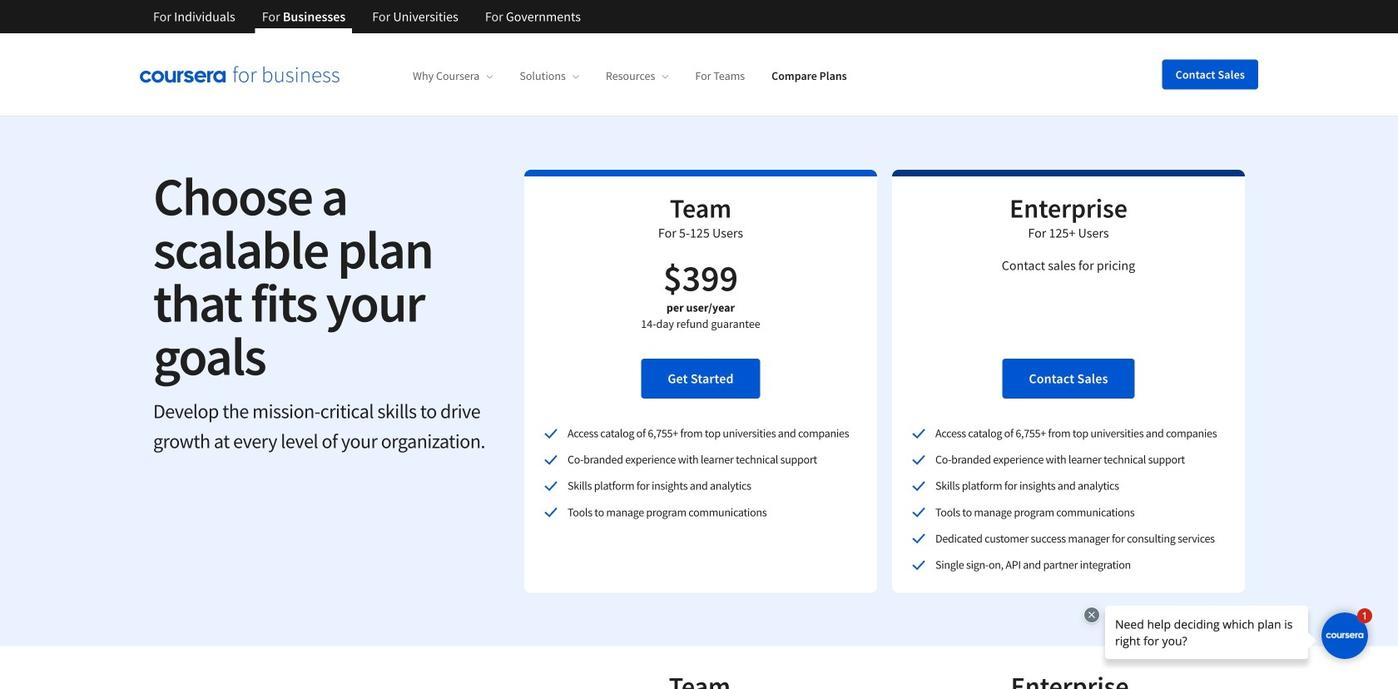 Task type: describe. For each thing, give the bounding box(es) containing it.
banner navigation
[[140, 0, 594, 33]]



Task type: vqa. For each thing, say whether or not it's contained in the screenshot.
Board
no



Task type: locate. For each thing, give the bounding box(es) containing it.
coursera for business image
[[140, 66, 340, 83]]



